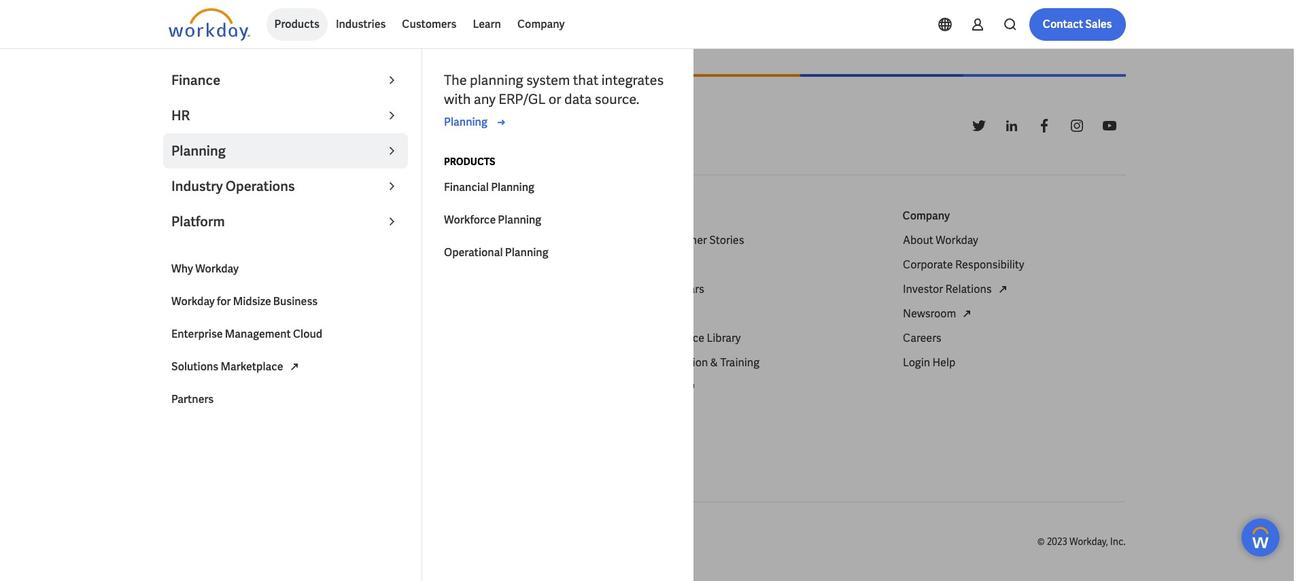 Task type: locate. For each thing, give the bounding box(es) containing it.
0 vertical spatial workday for midsize business link
[[163, 286, 408, 318]]

sector
[[446, 331, 478, 346]]

3 list from the left
[[658, 233, 881, 396]]

1 horizontal spatial &
[[710, 356, 718, 370]]

for hr link
[[168, 257, 202, 273]]

list containing about workday
[[903, 233, 1126, 371]]

corporate responsibility link
[[903, 257, 1024, 273]]

0 vertical spatial hr
[[171, 107, 190, 124]]

0 vertical spatial education
[[448, 282, 498, 297]]

see more industries
[[413, 405, 512, 419]]

library
[[707, 331, 741, 346]]

for right platform link
[[217, 294, 231, 309]]

2 for from the top
[[168, 282, 184, 297]]

4 list from the left
[[903, 233, 1126, 371]]

public sector link
[[413, 331, 478, 347]]

resource library link
[[658, 331, 741, 347]]

partners
[[171, 392, 214, 407]]

healthcare link
[[413, 257, 467, 273]]

contact sales
[[1043, 17, 1112, 31]]

midsize
[[233, 294, 271, 309], [229, 356, 267, 370]]

why workday up for planning
[[171, 262, 239, 276]]

services
[[460, 233, 502, 248], [533, 307, 575, 321]]

management
[[225, 327, 291, 341], [222, 380, 287, 395]]

1 vertical spatial solutions marketplace
[[168, 405, 279, 419]]

1 vertical spatial why workday link
[[168, 331, 234, 347]]

0 vertical spatial for
[[168, 258, 184, 272]]

0 vertical spatial midsize
[[233, 294, 271, 309]]

why workday
[[171, 262, 239, 276], [168, 331, 234, 346]]

financial planning link
[[436, 171, 681, 204]]

0 vertical spatial industries
[[336, 17, 386, 31]]

list containing for hr
[[168, 233, 391, 469]]

why workday link
[[163, 253, 408, 286], [168, 331, 234, 347]]

0 vertical spatial opens in a new tab image
[[994, 282, 1011, 298]]

why workday down platform link
[[168, 331, 234, 346]]

1 horizontal spatial company
[[903, 209, 950, 223]]

for inside list
[[213, 356, 227, 370]]

products up finance dropdown button
[[274, 17, 320, 31]]

1 vertical spatial marketplace
[[217, 405, 279, 419]]

1 vertical spatial go to the homepage image
[[168, 110, 250, 142]]

enterprise management cloud
[[171, 327, 322, 341], [168, 380, 319, 395]]

for inside for planning link
[[168, 282, 184, 297]]

planning down workforce planning link
[[505, 246, 549, 260]]

2 list from the left
[[413, 233, 636, 420]]

solutions marketplace inside list
[[168, 405, 279, 419]]

list containing customer stories
[[658, 233, 881, 396]]

1 vertical spatial solutions
[[168, 405, 215, 419]]

1 vertical spatial platform
[[168, 307, 211, 321]]

planning up platform link
[[187, 282, 230, 297]]

more
[[434, 405, 460, 419]]

0 vertical spatial company
[[518, 17, 565, 31]]

0 vertical spatial products
[[274, 17, 320, 31]]

0 vertical spatial workday for midsize business
[[171, 294, 318, 309]]

1 vertical spatial why workday
[[168, 331, 234, 346]]

webinars
[[658, 282, 704, 297]]

for
[[217, 294, 231, 309], [213, 356, 227, 370]]

for up for planning
[[168, 258, 184, 272]]

products down "industry"
[[168, 209, 213, 223]]

midsize up 'partners' 'link'
[[229, 356, 267, 370]]

1 horizontal spatial services
[[533, 307, 575, 321]]

financial up healthcare
[[413, 233, 458, 248]]

opens in a new tab image up 'partners' 'link'
[[286, 359, 302, 375]]

company inside dropdown button
[[518, 17, 565, 31]]

go to youtube image
[[1101, 118, 1118, 134]]

higher education link
[[413, 282, 498, 298]]

1 horizontal spatial products
[[274, 17, 320, 31]]

0 horizontal spatial company
[[518, 17, 565, 31]]

0 vertical spatial platform
[[171, 213, 225, 231]]

workday up for planning
[[195, 262, 239, 276]]

workday for midsize business link
[[163, 286, 408, 318], [168, 355, 313, 371]]

workday down platform link
[[192, 331, 234, 346]]

& left training
[[710, 356, 718, 370]]

0 vertical spatial services
[[460, 233, 502, 248]]

1 vertical spatial midsize
[[229, 356, 267, 370]]

source.
[[595, 90, 639, 108]]

for inside for hr link
[[168, 258, 184, 272]]

why workday link down platform dropdown button
[[163, 253, 408, 286]]

marketplace up 'partners' 'link'
[[221, 360, 283, 374]]

opens in a new tab image
[[994, 282, 1011, 298], [286, 359, 302, 375], [683, 380, 699, 396]]

professional & business services
[[413, 307, 575, 321]]

1 vertical spatial management
[[222, 380, 287, 395]]

1 vertical spatial products
[[168, 209, 213, 223]]

planning for operational planning
[[505, 246, 549, 260]]

workday for midsize business for the bottommost workday for midsize business link
[[168, 356, 313, 370]]

login
[[903, 356, 930, 370]]

hr up for planning
[[187, 258, 202, 272]]

0 horizontal spatial &
[[476, 307, 484, 321]]

1 vertical spatial workday for midsize business link
[[168, 355, 313, 371]]

products
[[444, 156, 495, 168]]

marketplace right partners
[[217, 405, 279, 419]]

for for the bottommost workday for midsize business link
[[213, 356, 227, 370]]

go to the homepage image down finance
[[168, 110, 250, 142]]

higher education
[[413, 282, 498, 297]]

1 horizontal spatial education
[[658, 356, 708, 370]]

enterprise for bottom enterprise management cloud link
[[168, 380, 219, 395]]

1 vertical spatial enterprise management cloud link
[[168, 380, 319, 396]]

2 list item from the top
[[658, 306, 881, 331]]

0 vertical spatial list item
[[658, 257, 881, 282]]

2 vertical spatial opens in a new tab image
[[683, 380, 699, 396]]

hr down finance
[[171, 107, 190, 124]]

workforce
[[444, 213, 496, 227]]

& for professional
[[476, 307, 484, 321]]

1 vertical spatial for
[[168, 282, 184, 297]]

workday for midsize business
[[171, 294, 318, 309], [168, 356, 313, 370]]

your privacy choices link
[[388, 535, 500, 549]]

choices
[[465, 536, 500, 548]]

list for industries
[[413, 233, 636, 420]]

1 vertical spatial &
[[710, 356, 718, 370]]

products
[[274, 17, 320, 31], [168, 209, 213, 223]]

list item
[[658, 257, 881, 282], [658, 306, 881, 331]]

careers
[[903, 331, 941, 346]]

management inside list
[[222, 380, 287, 395]]

1 vertical spatial enterprise
[[168, 380, 219, 395]]

go to the homepage image up finance
[[168, 8, 250, 41]]

for for for hr
[[168, 258, 184, 272]]

or
[[549, 90, 562, 108]]

planning for for planning
[[187, 282, 230, 297]]

planning up "industry"
[[171, 142, 226, 160]]

0 vertical spatial go to the homepage image
[[168, 8, 250, 41]]

responsibility
[[955, 258, 1024, 272]]

opens in a new tab image for relations
[[994, 282, 1011, 298]]

operational
[[444, 246, 503, 260]]

financial down products
[[444, 180, 489, 195]]

workforce planning link
[[436, 204, 681, 237]]

solutions
[[171, 360, 219, 374], [168, 405, 215, 419]]

healthcare
[[413, 258, 467, 272]]

industries right more
[[462, 405, 512, 419]]

about
[[903, 233, 933, 248]]

platform down for planning link
[[168, 307, 211, 321]]

workday for midsize business inside list
[[168, 356, 313, 370]]

platform inside list
[[168, 307, 211, 321]]

0 horizontal spatial products
[[168, 209, 213, 223]]

corporate responsibility
[[903, 258, 1024, 272]]

1 list from the left
[[168, 233, 391, 469]]

why
[[171, 262, 193, 276], [168, 331, 190, 346]]

industries right products dropdown button
[[336, 17, 386, 31]]

list item up library
[[658, 306, 881, 331]]

business
[[273, 294, 318, 309], [486, 307, 531, 321], [269, 356, 313, 370]]

opens in a new tab image down responsibility
[[994, 282, 1011, 298]]

2023
[[1047, 536, 1068, 548]]

1 vertical spatial solutions marketplace link
[[168, 404, 298, 420]]

industry operations button
[[163, 169, 408, 204]]

cloud
[[293, 327, 322, 341], [290, 380, 319, 395]]

financial
[[444, 180, 489, 195], [413, 233, 458, 248]]

business for the bottommost workday for midsize business link
[[269, 356, 313, 370]]

list for products
[[168, 233, 391, 469]]

education & training link
[[658, 355, 759, 371]]

finance
[[171, 71, 220, 89]]

services down operational planning link
[[533, 307, 575, 321]]

financial inside list
[[413, 233, 458, 248]]

go to the homepage image
[[168, 8, 250, 41], [168, 110, 250, 142]]

1 list item from the top
[[658, 257, 881, 282]]

list containing financial services
[[413, 233, 636, 420]]

1 vertical spatial cloud
[[290, 380, 319, 395]]

about workday
[[903, 233, 978, 248]]

webinars link
[[658, 282, 704, 298]]

industry operations
[[171, 178, 295, 195]]

0 vertical spatial financial
[[444, 180, 489, 195]]

0 horizontal spatial opens in a new tab image
[[286, 359, 302, 375]]

hr inside dropdown button
[[171, 107, 190, 124]]

company
[[518, 17, 565, 31], [903, 209, 950, 223]]

0 vertical spatial for
[[217, 294, 231, 309]]

0 vertical spatial solutions marketplace
[[171, 360, 283, 374]]

industries up financial services
[[413, 209, 463, 223]]

learn button
[[465, 8, 509, 41]]

1 vertical spatial company
[[903, 209, 950, 223]]

education
[[448, 282, 498, 297], [658, 356, 708, 370]]

0 vertical spatial enterprise
[[171, 327, 223, 341]]

1 vertical spatial for
[[213, 356, 227, 370]]

public
[[413, 331, 443, 346]]

platform inside dropdown button
[[171, 213, 225, 231]]

2 vertical spatial industries
[[462, 405, 512, 419]]

enterprise inside list
[[168, 380, 219, 395]]

why workday link down platform link
[[168, 331, 234, 347]]

services down workforce
[[460, 233, 502, 248]]

for down for hr link
[[168, 282, 184, 297]]

education & training
[[658, 356, 759, 370]]

for up partners
[[213, 356, 227, 370]]

opens in a new tab image down education & training link
[[683, 380, 699, 396]]

& up sector
[[476, 307, 484, 321]]

hr inside list
[[187, 258, 202, 272]]

company right the learn
[[518, 17, 565, 31]]

platform
[[171, 213, 225, 231], [168, 307, 211, 321]]

workday up partners
[[168, 356, 211, 370]]

midsize right for planning link
[[233, 294, 271, 309]]

1 vertical spatial hr
[[187, 258, 202, 272]]

retail
[[413, 356, 441, 370]]

education up professional & business services on the bottom left of page
[[448, 282, 498, 297]]

go to instagram image
[[1069, 118, 1085, 134]]

planning down "with"
[[444, 115, 488, 129]]

list item down stories at top right
[[658, 257, 881, 282]]

1 vertical spatial enterprise management cloud
[[168, 380, 319, 395]]

why up for planning
[[171, 262, 193, 276]]

1 vertical spatial why
[[168, 331, 190, 346]]

&
[[476, 307, 484, 321], [710, 356, 718, 370]]

education down resource
[[658, 356, 708, 370]]

newsroom
[[903, 307, 956, 321]]

hr
[[171, 107, 190, 124], [187, 258, 202, 272]]

retail link
[[413, 355, 441, 371]]

planning
[[470, 71, 523, 89]]

1 for from the top
[[168, 258, 184, 272]]

solutions marketplace
[[171, 360, 283, 374], [168, 405, 279, 419]]

1 vertical spatial list item
[[658, 306, 881, 331]]

0 vertical spatial why workday link
[[163, 253, 408, 286]]

1 vertical spatial workday for midsize business
[[168, 356, 313, 370]]

0 vertical spatial &
[[476, 307, 484, 321]]

for for for planning
[[168, 282, 184, 297]]

about workday link
[[903, 233, 978, 249]]

1 vertical spatial opens in a new tab image
[[286, 359, 302, 375]]

0 horizontal spatial services
[[460, 233, 502, 248]]

data
[[564, 90, 592, 108]]

products button
[[266, 8, 328, 41]]

company up 'about'
[[903, 209, 950, 223]]

industries
[[336, 17, 386, 31], [413, 209, 463, 223], [462, 405, 512, 419]]

2 horizontal spatial opens in a new tab image
[[994, 282, 1011, 298]]

planning up operational planning
[[498, 213, 541, 227]]

1 vertical spatial financial
[[413, 233, 458, 248]]

list
[[168, 233, 391, 469], [413, 233, 636, 420], [658, 233, 881, 396], [903, 233, 1126, 371]]

for for top workday for midsize business link
[[217, 294, 231, 309]]

planning up workforce planning
[[491, 180, 535, 195]]

0 vertical spatial solutions
[[171, 360, 219, 374]]

planning inside list
[[187, 282, 230, 297]]

why down platform link
[[168, 331, 190, 346]]

platform down "industry"
[[171, 213, 225, 231]]

1 vertical spatial services
[[533, 307, 575, 321]]

workforce planning
[[444, 213, 541, 227]]

1 horizontal spatial opens in a new tab image
[[683, 380, 699, 396]]

solutions marketplace link
[[163, 351, 408, 384], [168, 404, 298, 420]]



Task type: describe. For each thing, give the bounding box(es) containing it.
why workday inside list
[[168, 331, 234, 346]]

products inside dropdown button
[[274, 17, 320, 31]]

professional
[[413, 307, 474, 321]]

customer stories
[[658, 233, 744, 248]]

go to facebook image
[[1036, 118, 1053, 134]]

investor relations link
[[903, 282, 1011, 298]]

financial services
[[413, 233, 502, 248]]

login help link
[[903, 355, 955, 371]]

corporate
[[903, 258, 953, 272]]

industry
[[171, 178, 223, 195]]

relations
[[945, 282, 992, 297]]

industries inside list
[[462, 405, 512, 419]]

platform for platform link
[[168, 307, 211, 321]]

public sector
[[413, 331, 478, 346]]

customer
[[658, 233, 707, 248]]

planning link
[[444, 114, 509, 131]]

enterprise management cloud inside list
[[168, 380, 319, 395]]

your privacy choices
[[411, 536, 500, 548]]

services inside professional & business services link
[[533, 307, 575, 321]]

planning for workforce planning
[[498, 213, 541, 227]]

erp/gl
[[499, 90, 546, 108]]

0 vertical spatial management
[[225, 327, 291, 341]]

©
[[1038, 536, 1045, 548]]

workday up corporate responsibility
[[936, 233, 978, 248]]

operational planning link
[[436, 237, 681, 269]]

customers button
[[394, 8, 465, 41]]

workday for midsize business for top workday for midsize business link
[[171, 294, 318, 309]]

planning for financial planning
[[491, 180, 535, 195]]

integrates
[[602, 71, 664, 89]]

financial for the planning system that integrates with any erp/gl or data source.
[[444, 180, 489, 195]]

business for top workday for midsize business link
[[273, 294, 318, 309]]

see
[[413, 405, 432, 419]]

© 2023 workday, inc.
[[1038, 536, 1126, 548]]

0 vertical spatial enterprise management cloud link
[[163, 318, 408, 351]]

newsroom link
[[903, 306, 975, 322]]

0 vertical spatial why workday
[[171, 262, 239, 276]]

1 vertical spatial industries
[[413, 209, 463, 223]]

resource
[[658, 331, 704, 346]]

the planning system that integrates with any erp/gl or data source.
[[444, 71, 664, 108]]

operations
[[226, 178, 295, 195]]

company button
[[509, 8, 573, 41]]

customers
[[402, 17, 457, 31]]

financial for products
[[413, 233, 458, 248]]

operational planning
[[444, 246, 549, 260]]

& for education
[[710, 356, 718, 370]]

sales
[[1086, 17, 1112, 31]]

solutions inside list
[[168, 405, 215, 419]]

higher
[[413, 282, 446, 297]]

marketplace inside list
[[217, 405, 279, 419]]

1 vertical spatial education
[[658, 356, 708, 370]]

your
[[411, 536, 430, 548]]

business inside professional & business services link
[[486, 307, 531, 321]]

any
[[474, 90, 496, 108]]

that
[[573, 71, 599, 89]]

customer stories link
[[658, 233, 744, 249]]

inc.
[[1111, 536, 1126, 548]]

finance button
[[163, 63, 408, 98]]

contact sales link
[[1030, 8, 1126, 41]]

go to linkedin image
[[1004, 118, 1020, 134]]

workday down for hr link
[[171, 294, 215, 309]]

contact
[[1043, 17, 1083, 31]]

2 go to the homepage image from the top
[[168, 110, 250, 142]]

system
[[526, 71, 570, 89]]

0 vertical spatial solutions marketplace link
[[163, 351, 408, 384]]

industries button
[[328, 8, 394, 41]]

the
[[444, 71, 467, 89]]

enterprise for the topmost enterprise management cloud link
[[171, 327, 223, 341]]

privacy
[[432, 536, 463, 548]]

investor
[[903, 282, 943, 297]]

see more industries link
[[413, 404, 512, 420]]

0 vertical spatial cloud
[[293, 327, 322, 341]]

services inside financial services link
[[460, 233, 502, 248]]

platform for platform dropdown button
[[171, 213, 225, 231]]

help
[[932, 356, 955, 370]]

training
[[720, 356, 759, 370]]

careers link
[[903, 331, 941, 347]]

go to twitter image
[[971, 118, 987, 134]]

learn
[[473, 17, 501, 31]]

stories
[[709, 233, 744, 248]]

planning inside dropdown button
[[171, 142, 226, 160]]

investor relations
[[903, 282, 992, 297]]

1 go to the homepage image from the top
[[168, 8, 250, 41]]

industries inside dropdown button
[[336, 17, 386, 31]]

professional & business services link
[[413, 306, 575, 322]]

list for company
[[903, 233, 1126, 371]]

0 vertical spatial enterprise management cloud
[[171, 327, 322, 341]]

opens in a new tab image
[[959, 306, 975, 322]]

workday,
[[1070, 536, 1109, 548]]

0 vertical spatial marketplace
[[221, 360, 283, 374]]

opens in a new tab image for marketplace
[[286, 359, 302, 375]]

for hr
[[168, 258, 202, 272]]

financial planning
[[444, 180, 535, 195]]

for planning
[[168, 282, 230, 297]]

midsize inside list
[[229, 356, 267, 370]]

financial services link
[[413, 233, 502, 249]]

with
[[444, 90, 471, 108]]

0 vertical spatial why
[[171, 262, 193, 276]]

0 horizontal spatial education
[[448, 282, 498, 297]]

why inside list
[[168, 331, 190, 346]]

partners link
[[163, 384, 408, 416]]

login help
[[903, 356, 955, 370]]

technology
[[413, 380, 469, 395]]

platform link
[[168, 306, 211, 322]]

platform button
[[163, 204, 408, 239]]

for planning link
[[168, 282, 230, 298]]



Task type: vqa. For each thing, say whether or not it's contained in the screenshot.
Enterprise Management Cloud
yes



